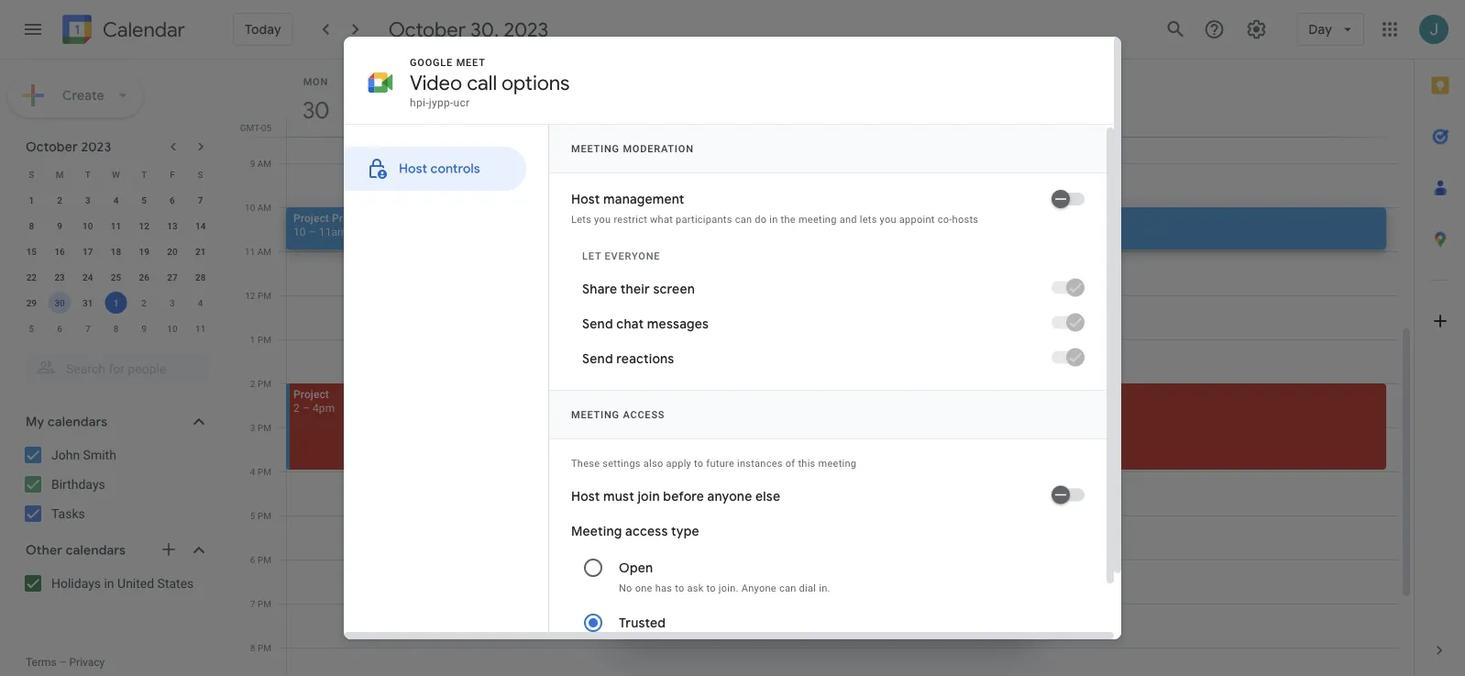 Task type: vqa. For each thing, say whether or not it's contained in the screenshot.
the middle –
yes



Task type: describe. For each thing, give the bounding box(es) containing it.
11 for november 11 element
[[195, 323, 206, 334]]

row containing 1
[[17, 187, 215, 213]]

terms – privacy
[[26, 656, 105, 669]]

2 s from the left
[[198, 169, 203, 180]]

7 for 7 pm
[[250, 598, 255, 609]]

11 for 11 am
[[245, 246, 255, 257]]

7 for "november 7" element
[[85, 323, 90, 334]]

join with google meet
[[696, 378, 831, 394]]

29 element
[[21, 292, 43, 314]]

6 for 6 pm
[[250, 554, 255, 565]]

states
[[157, 576, 194, 591]]

10 for november 10 element
[[167, 323, 178, 334]]

12 element
[[133, 215, 155, 237]]

12 for 12 pm
[[245, 290, 255, 301]]

appointment schedule
[[795, 205, 935, 222]]

with
[[724, 378, 751, 394]]

9 am
[[250, 158, 272, 169]]

pm for 7 pm
[[258, 598, 272, 609]]

meet
[[800, 378, 831, 394]]

project for –
[[294, 211, 329, 224]]

13 element
[[161, 215, 183, 237]]

october 2023 grid
[[17, 161, 215, 341]]

5 pm
[[250, 510, 272, 521]]

row containing 15
[[17, 239, 215, 264]]

10 element
[[77, 215, 99, 237]]

0 horizontal spatial 8
[[29, 220, 34, 231]]

17
[[83, 246, 93, 257]]

pm for 12 pm
[[258, 290, 272, 301]]

my calendars button
[[4, 407, 227, 437]]

11am
[[319, 225, 347, 238]]

w
[[112, 169, 120, 180]]

21
[[195, 246, 206, 257]]

24
[[83, 272, 93, 283]]

1 horizontal spatial 5
[[142, 194, 147, 205]]

other calendars
[[26, 542, 126, 559]]

appointment schedule button
[[787, 197, 943, 230]]

26
[[139, 272, 149, 283]]

11 for 11 element
[[111, 220, 121, 231]]

my calendars
[[26, 414, 108, 430]]

3 for the november 3 element
[[170, 297, 175, 308]]

my
[[26, 414, 44, 430]]

november 4 element
[[190, 292, 212, 314]]

16
[[54, 246, 65, 257]]

16 element
[[49, 240, 71, 262]]

october for october 30, 2023
[[389, 17, 466, 42]]

31
[[83, 297, 93, 308]]

privacy
[[69, 656, 105, 669]]

terms
[[26, 656, 57, 669]]

15
[[26, 246, 37, 257]]

row group containing 1
[[17, 187, 215, 341]]

today
[[245, 21, 281, 38]]

m
[[56, 169, 64, 180]]

27
[[167, 272, 178, 283]]

3 pm
[[250, 422, 272, 433]]

tasks
[[51, 506, 85, 521]]

100
[[710, 426, 729, 438]]

8 for 8 pm
[[250, 642, 255, 653]]

join
[[696, 378, 721, 394]]

1 for 1 pm
[[250, 334, 255, 345]]

28
[[195, 272, 206, 283]]

9 for november 9 element
[[142, 323, 147, 334]]

pm for 4 pm
[[258, 466, 272, 477]]

united
[[117, 576, 154, 591]]

24 element
[[77, 266, 99, 288]]

18
[[111, 246, 121, 257]]

2 down 'm'
[[57, 194, 62, 205]]

am for 10 am
[[258, 202, 272, 213]]

calendar heading
[[99, 17, 185, 43]]

up
[[682, 426, 695, 438]]

holidays
[[51, 576, 101, 591]]

2 pm
[[250, 378, 272, 389]]

to
[[698, 426, 707, 438]]

in
[[104, 576, 114, 591]]

connections
[[761, 426, 822, 438]]

tab list containing event
[[634, 197, 1015, 230]]

pm for 5 pm
[[258, 510, 272, 521]]

john smith
[[51, 447, 116, 462]]

23 element
[[49, 266, 71, 288]]

7 pm
[[250, 598, 272, 609]]

pm for 3 pm
[[258, 422, 272, 433]]

20 element
[[161, 240, 183, 262]]

task button
[[738, 197, 780, 230]]

30 cell
[[46, 290, 74, 316]]

terms link
[[26, 656, 57, 669]]

10 for 10 element
[[83, 220, 93, 231]]

smith
[[83, 447, 116, 462]]

1 horizontal spatial 2023
[[504, 17, 549, 42]]

schedule
[[879, 205, 935, 222]]

25 element
[[105, 266, 127, 288]]

event button
[[682, 197, 731, 230]]

30
[[54, 297, 65, 308]]

calendar element
[[59, 11, 185, 51]]

november 5 element
[[21, 317, 43, 339]]

pm for 2 pm
[[258, 378, 272, 389]]

google
[[753, 378, 797, 394]]

row containing 5
[[17, 316, 215, 341]]

05
[[261, 122, 272, 133]]

join with google meet link
[[682, 370, 846, 403]]

1 pm
[[250, 334, 272, 345]]

14
[[195, 220, 206, 231]]

november 2 element
[[133, 292, 155, 314]]

november 11 element
[[190, 317, 212, 339]]

holidays in united states
[[51, 576, 194, 591]]

1 horizontal spatial 7
[[198, 194, 203, 205]]

0 vertical spatial 6
[[170, 194, 175, 205]]



Task type: locate. For each thing, give the bounding box(es) containing it.
– left 11am
[[309, 225, 316, 238]]

today button
[[233, 13, 293, 46]]

1
[[29, 194, 34, 205], [113, 297, 119, 308], [250, 334, 255, 345]]

2 up november 9 element
[[142, 297, 147, 308]]

23
[[54, 272, 65, 283]]

row down 25 "element"
[[17, 290, 215, 316]]

25
[[111, 272, 121, 283]]

2023 up 10 element
[[81, 139, 111, 155]]

column header
[[286, 60, 1400, 137]]

8 inside november 8 "element"
[[113, 323, 119, 334]]

9 pm from the top
[[258, 642, 272, 653]]

october 30, 2023
[[389, 17, 549, 42]]

0 horizontal spatial 1
[[29, 194, 34, 205]]

15 element
[[21, 240, 43, 262]]

5 down '29' element
[[29, 323, 34, 334]]

1 vertical spatial project
[[294, 388, 329, 400]]

1 cell
[[102, 290, 130, 316]]

1 horizontal spatial 4
[[198, 297, 203, 308]]

2 vertical spatial –
[[59, 656, 67, 669]]

0 horizontal spatial 4
[[113, 194, 119, 205]]

2 vertical spatial 6
[[250, 554, 255, 565]]

1 pm from the top
[[258, 290, 272, 301]]

1 horizontal spatial 12
[[245, 290, 255, 301]]

8 down 'november 1, today' element
[[113, 323, 119, 334]]

4 inside grid
[[250, 466, 255, 477]]

pm up 7 pm
[[258, 554, 272, 565]]

main drawer image
[[22, 18, 44, 40]]

2 pm from the top
[[258, 334, 272, 345]]

1 vertical spatial 8
[[113, 323, 119, 334]]

1 down "12 pm"
[[250, 334, 255, 345]]

2 horizontal spatial 5
[[250, 510, 255, 521]]

1 up 15 element
[[29, 194, 34, 205]]

pm down "6 pm"
[[258, 598, 272, 609]]

2 horizontal spatial 4
[[250, 466, 255, 477]]

1 vertical spatial 9
[[57, 220, 62, 231]]

appointment
[[795, 205, 876, 222]]

2 vertical spatial 4
[[250, 466, 255, 477]]

4 up 11 element
[[113, 194, 119, 205]]

5 row from the top
[[17, 264, 215, 290]]

7 down 31 element
[[85, 323, 90, 334]]

7 down "6 pm"
[[250, 598, 255, 609]]

0 horizontal spatial 11
[[111, 220, 121, 231]]

november 8 element
[[105, 317, 127, 339]]

up to 100 guest connections
[[682, 426, 822, 438]]

guest
[[731, 426, 759, 438]]

pm for 6 pm
[[258, 554, 272, 565]]

10 left 11am
[[294, 225, 306, 238]]

1 horizontal spatial october
[[389, 17, 466, 42]]

9
[[250, 158, 255, 169], [57, 220, 62, 231], [142, 323, 147, 334]]

2 row from the top
[[17, 187, 215, 213]]

pm up the 1 pm
[[258, 290, 272, 301]]

6 up 7 pm
[[250, 554, 255, 565]]

5
[[142, 194, 147, 205], [29, 323, 34, 334], [250, 510, 255, 521]]

project 2 – 4pm
[[294, 388, 335, 414]]

4 down "3 pm"
[[250, 466, 255, 477]]

6 pm from the top
[[258, 510, 272, 521]]

2 vertical spatial 5
[[250, 510, 255, 521]]

2023 right 30,
[[504, 17, 549, 42]]

1 horizontal spatial t
[[141, 169, 147, 180]]

row
[[17, 161, 215, 187], [17, 187, 215, 213], [17, 213, 215, 239], [17, 239, 215, 264], [17, 264, 215, 290], [17, 290, 215, 316], [17, 316, 215, 341]]

october up 'm'
[[26, 139, 78, 155]]

1 vertical spatial 4
[[198, 297, 203, 308]]

11 down 10 am
[[245, 246, 255, 257]]

project inside project prep 10 – 11am
[[294, 211, 329, 224]]

am down 9 am
[[258, 202, 272, 213]]

5 up 12 element
[[142, 194, 147, 205]]

2 horizontal spatial 11
[[245, 246, 255, 257]]

5 inside grid
[[250, 510, 255, 521]]

0 vertical spatial 7
[[198, 194, 203, 205]]

calendar
[[103, 17, 185, 43]]

am for 9 am
[[258, 158, 272, 169]]

Add title text field
[[682, 152, 1015, 180]]

calendars up john smith
[[48, 414, 108, 430]]

support image
[[1204, 18, 1226, 40]]

1 for 'november 1, today' element
[[113, 297, 119, 308]]

0 horizontal spatial s
[[29, 169, 34, 180]]

10 up 11 am
[[245, 202, 255, 213]]

0 horizontal spatial october
[[26, 139, 78, 155]]

calendars
[[48, 414, 108, 430], [66, 542, 126, 559]]

2 am from the top
[[258, 202, 272, 213]]

1 vertical spatial 12
[[245, 290, 255, 301]]

6 down 30 element
[[57, 323, 62, 334]]

prep
[[332, 211, 355, 224]]

1 horizontal spatial 1
[[113, 297, 119, 308]]

0 vertical spatial –
[[309, 225, 316, 238]]

6
[[170, 194, 175, 205], [57, 323, 62, 334], [250, 554, 255, 565]]

calendars for other calendars
[[66, 542, 126, 559]]

19 element
[[133, 240, 155, 262]]

0 vertical spatial project
[[294, 211, 329, 224]]

0 horizontal spatial 6
[[57, 323, 62, 334]]

0 vertical spatial am
[[258, 158, 272, 169]]

1 vertical spatial 1
[[113, 297, 119, 308]]

8 up 15 element
[[29, 220, 34, 231]]

6 row from the top
[[17, 290, 215, 316]]

4
[[113, 194, 119, 205], [198, 297, 203, 308], [250, 466, 255, 477]]

30 element
[[49, 292, 71, 314]]

project up 11am
[[294, 211, 329, 224]]

1 horizontal spatial tab list
[[1415, 60, 1466, 625]]

row group
[[17, 187, 215, 341]]

0 vertical spatial 1
[[29, 194, 34, 205]]

row containing s
[[17, 161, 215, 187]]

12 down 11 am
[[245, 290, 255, 301]]

1 vertical spatial 3
[[170, 297, 175, 308]]

2 vertical spatial 11
[[195, 323, 206, 334]]

4 row from the top
[[17, 239, 215, 264]]

3 up 10 element
[[85, 194, 90, 205]]

1 vertical spatial 11
[[245, 246, 255, 257]]

30,
[[471, 17, 499, 42]]

0 horizontal spatial 2023
[[81, 139, 111, 155]]

– inside project 2 – 4pm
[[303, 401, 310, 414]]

f
[[170, 169, 175, 180]]

0 vertical spatial 12
[[139, 220, 149, 231]]

pm down 7 pm
[[258, 642, 272, 653]]

project inside project 2 – 4pm
[[294, 388, 329, 400]]

calendars up in
[[66, 542, 126, 559]]

t left w
[[85, 169, 91, 180]]

calendars for my calendars
[[48, 414, 108, 430]]

project up 4pm
[[294, 388, 329, 400]]

7 pm from the top
[[258, 554, 272, 565]]

0 horizontal spatial 3
[[85, 194, 90, 205]]

0 vertical spatial 3
[[85, 194, 90, 205]]

4 down 28 element
[[198, 297, 203, 308]]

4 pm from the top
[[258, 422, 272, 433]]

grid containing project prep
[[235, 60, 1415, 676]]

8
[[29, 220, 34, 231], [113, 323, 119, 334], [250, 642, 255, 653]]

0 horizontal spatial 9
[[57, 220, 62, 231]]

10 down the november 3 element
[[167, 323, 178, 334]]

3 up november 10 element
[[170, 297, 175, 308]]

2 left 4pm
[[294, 401, 300, 414]]

11 am
[[245, 246, 272, 257]]

1 row from the top
[[17, 161, 215, 187]]

calendars inside "dropdown button"
[[66, 542, 126, 559]]

2 horizontal spatial 6
[[250, 554, 255, 565]]

0 vertical spatial 2023
[[504, 17, 549, 42]]

6 down f
[[170, 194, 175, 205]]

1 horizontal spatial 3
[[170, 297, 175, 308]]

other calendars button
[[4, 536, 227, 565]]

november 1, today element
[[105, 292, 127, 314]]

1 s from the left
[[29, 169, 34, 180]]

1 t from the left
[[85, 169, 91, 180]]

1 vertical spatial am
[[258, 202, 272, 213]]

pm down the 1 pm
[[258, 378, 272, 389]]

3 up 4 pm
[[250, 422, 255, 433]]

2 vertical spatial 3
[[250, 422, 255, 433]]

None search field
[[0, 345, 227, 385]]

– right terms link
[[59, 656, 67, 669]]

18 element
[[105, 240, 127, 262]]

3
[[85, 194, 90, 205], [170, 297, 175, 308], [250, 422, 255, 433]]

pm for 1 pm
[[258, 334, 272, 345]]

8 for november 8 "element"
[[113, 323, 119, 334]]

– inside project prep 10 – 11am
[[309, 225, 316, 238]]

1 vertical spatial october
[[26, 139, 78, 155]]

row containing 29
[[17, 290, 215, 316]]

pm down 4 pm
[[258, 510, 272, 521]]

2 vertical spatial 7
[[250, 598, 255, 609]]

2 horizontal spatial 8
[[250, 642, 255, 653]]

0 horizontal spatial 7
[[85, 323, 90, 334]]

6 pm
[[250, 554, 272, 565]]

november 10 element
[[161, 317, 183, 339]]

project for 4pm
[[294, 388, 329, 400]]

pm down "3 pm"
[[258, 466, 272, 477]]

0 vertical spatial 11
[[111, 220, 121, 231]]

8 down 7 pm
[[250, 642, 255, 653]]

row up 11 element
[[17, 161, 215, 187]]

november 7 element
[[77, 317, 99, 339]]

9 for 9 am
[[250, 158, 255, 169]]

10
[[245, 202, 255, 213], [83, 220, 93, 231], [294, 225, 306, 238], [167, 323, 178, 334]]

17 element
[[77, 240, 99, 262]]

november 3 element
[[161, 292, 183, 314]]

2023
[[504, 17, 549, 42], [81, 139, 111, 155]]

9 up the 16 element at left
[[57, 220, 62, 231]]

2 horizontal spatial 3
[[250, 422, 255, 433]]

12
[[139, 220, 149, 231], [245, 290, 255, 301]]

pm up 4 pm
[[258, 422, 272, 433]]

19
[[139, 246, 149, 257]]

29
[[26, 297, 37, 308]]

28 element
[[190, 266, 212, 288]]

november 6 element
[[49, 317, 71, 339]]

9 down november 2 element at the left top of the page
[[142, 323, 147, 334]]

2 t from the left
[[141, 169, 147, 180]]

12 inside october 2023 grid
[[139, 220, 149, 231]]

am up "12 pm"
[[258, 246, 272, 257]]

tab list
[[1415, 60, 1466, 625], [634, 197, 1015, 230]]

1 vertical spatial 2023
[[81, 139, 111, 155]]

birthdays
[[51, 477, 105, 492]]

0 vertical spatial october
[[389, 17, 466, 42]]

gmt-
[[240, 122, 261, 133]]

12 for 12
[[139, 220, 149, 231]]

1 am from the top
[[258, 158, 272, 169]]

row down 18 element
[[17, 264, 215, 290]]

10 for 10 am
[[245, 202, 255, 213]]

am down 05
[[258, 158, 272, 169]]

pm for 8 pm
[[258, 642, 272, 653]]

0 horizontal spatial t
[[85, 169, 91, 180]]

0 horizontal spatial tab list
[[634, 197, 1015, 230]]

gmt-05
[[240, 122, 272, 133]]

0 vertical spatial 9
[[250, 158, 255, 169]]

12 up 19
[[139, 220, 149, 231]]

0 vertical spatial 8
[[29, 220, 34, 231]]

t left f
[[141, 169, 147, 180]]

10 am
[[245, 202, 272, 213]]

4pm
[[313, 401, 335, 414]]

0 vertical spatial 5
[[142, 194, 147, 205]]

9 down 'gmt-'
[[250, 158, 255, 169]]

11
[[111, 220, 121, 231], [245, 246, 255, 257], [195, 323, 206, 334]]

2 inside project 2 – 4pm
[[294, 401, 300, 414]]

s left 'm'
[[29, 169, 34, 180]]

4 pm
[[250, 466, 272, 477]]

other
[[26, 542, 63, 559]]

october 2023
[[26, 139, 111, 155]]

0 vertical spatial 4
[[113, 194, 119, 205]]

1 horizontal spatial 11
[[195, 323, 206, 334]]

my calendars list
[[4, 440, 227, 528]]

row down 11 element
[[17, 239, 215, 264]]

10 up 17
[[83, 220, 93, 231]]

2 vertical spatial 9
[[142, 323, 147, 334]]

row containing 22
[[17, 264, 215, 290]]

project prep 10 – 11am
[[294, 211, 355, 238]]

2 horizontal spatial 9
[[250, 158, 255, 169]]

november 9 element
[[133, 317, 155, 339]]

grid
[[235, 60, 1415, 676]]

4 for november 4 element
[[198, 297, 203, 308]]

2 vertical spatial 8
[[250, 642, 255, 653]]

8 pm from the top
[[258, 598, 272, 609]]

– left 4pm
[[303, 401, 310, 414]]

1 horizontal spatial s
[[198, 169, 203, 180]]

october
[[389, 17, 466, 42], [26, 139, 78, 155]]

21 element
[[190, 240, 212, 262]]

5 for november 5 element
[[29, 323, 34, 334]]

3 am from the top
[[258, 246, 272, 257]]

7 up 14 element
[[198, 194, 203, 205]]

event
[[689, 205, 724, 222]]

s
[[29, 169, 34, 180], [198, 169, 203, 180]]

row down w
[[17, 187, 215, 213]]

2 horizontal spatial 1
[[250, 334, 255, 345]]

row down 'november 1, today' element
[[17, 316, 215, 341]]

8 pm
[[250, 642, 272, 653]]

2 horizontal spatial 7
[[250, 598, 255, 609]]

31 element
[[77, 292, 99, 314]]

13
[[167, 220, 178, 231]]

calendars inside dropdown button
[[48, 414, 108, 430]]

1 horizontal spatial 6
[[170, 194, 175, 205]]

10 inside project prep 10 – 11am
[[294, 225, 306, 238]]

1 vertical spatial 7
[[85, 323, 90, 334]]

am
[[258, 158, 272, 169], [258, 202, 272, 213], [258, 246, 272, 257]]

27 element
[[161, 266, 183, 288]]

privacy link
[[69, 656, 105, 669]]

1 vertical spatial calendars
[[66, 542, 126, 559]]

5 pm from the top
[[258, 466, 272, 477]]

pm
[[258, 290, 272, 301], [258, 334, 272, 345], [258, 378, 272, 389], [258, 422, 272, 433], [258, 466, 272, 477], [258, 510, 272, 521], [258, 554, 272, 565], [258, 598, 272, 609], [258, 642, 272, 653]]

task
[[746, 205, 773, 222]]

9 inside november 9 element
[[142, 323, 147, 334]]

3 row from the top
[[17, 213, 215, 239]]

22 element
[[21, 266, 43, 288]]

3 for 3 pm
[[250, 422, 255, 433]]

t
[[85, 169, 91, 180], [141, 169, 147, 180]]

4 for 4 pm
[[250, 466, 255, 477]]

5 down 4 pm
[[250, 510, 255, 521]]

am for 11 am
[[258, 246, 272, 257]]

9 inside grid
[[250, 158, 255, 169]]

1 vertical spatial 5
[[29, 323, 34, 334]]

pm up 2 pm
[[258, 334, 272, 345]]

22
[[26, 272, 37, 283]]

0 vertical spatial calendars
[[48, 414, 108, 430]]

20
[[167, 246, 178, 257]]

john
[[51, 447, 80, 462]]

2 down the 1 pm
[[250, 378, 255, 389]]

1 vertical spatial –
[[303, 401, 310, 414]]

–
[[309, 225, 316, 238], [303, 401, 310, 414], [59, 656, 67, 669]]

26 element
[[133, 266, 155, 288]]

12 pm
[[245, 290, 272, 301]]

14 element
[[190, 215, 212, 237]]

7 row from the top
[[17, 316, 215, 341]]

october for october 2023
[[26, 139, 78, 155]]

1 inside cell
[[113, 297, 119, 308]]

1 horizontal spatial 9
[[142, 323, 147, 334]]

0 horizontal spatial 12
[[139, 220, 149, 231]]

october left 30,
[[389, 17, 466, 42]]

1 horizontal spatial 8
[[113, 323, 119, 334]]

row containing 8
[[17, 213, 215, 239]]

2 vertical spatial am
[[258, 246, 272, 257]]

2 vertical spatial 1
[[250, 334, 255, 345]]

3 pm from the top
[[258, 378, 272, 389]]

1 project from the top
[[294, 211, 329, 224]]

1 inside grid
[[250, 334, 255, 345]]

row up 18 element
[[17, 213, 215, 239]]

11 element
[[105, 215, 127, 237]]

11 up 18
[[111, 220, 121, 231]]

1 down 25 "element"
[[113, 297, 119, 308]]

6 for november 6 element
[[57, 323, 62, 334]]

0 horizontal spatial 5
[[29, 323, 34, 334]]

5 for 5 pm
[[250, 510, 255, 521]]

1 vertical spatial 6
[[57, 323, 62, 334]]

project
[[294, 211, 329, 224], [294, 388, 329, 400]]

s right f
[[198, 169, 203, 180]]

2 project from the top
[[294, 388, 329, 400]]

11 down november 4 element
[[195, 323, 206, 334]]



